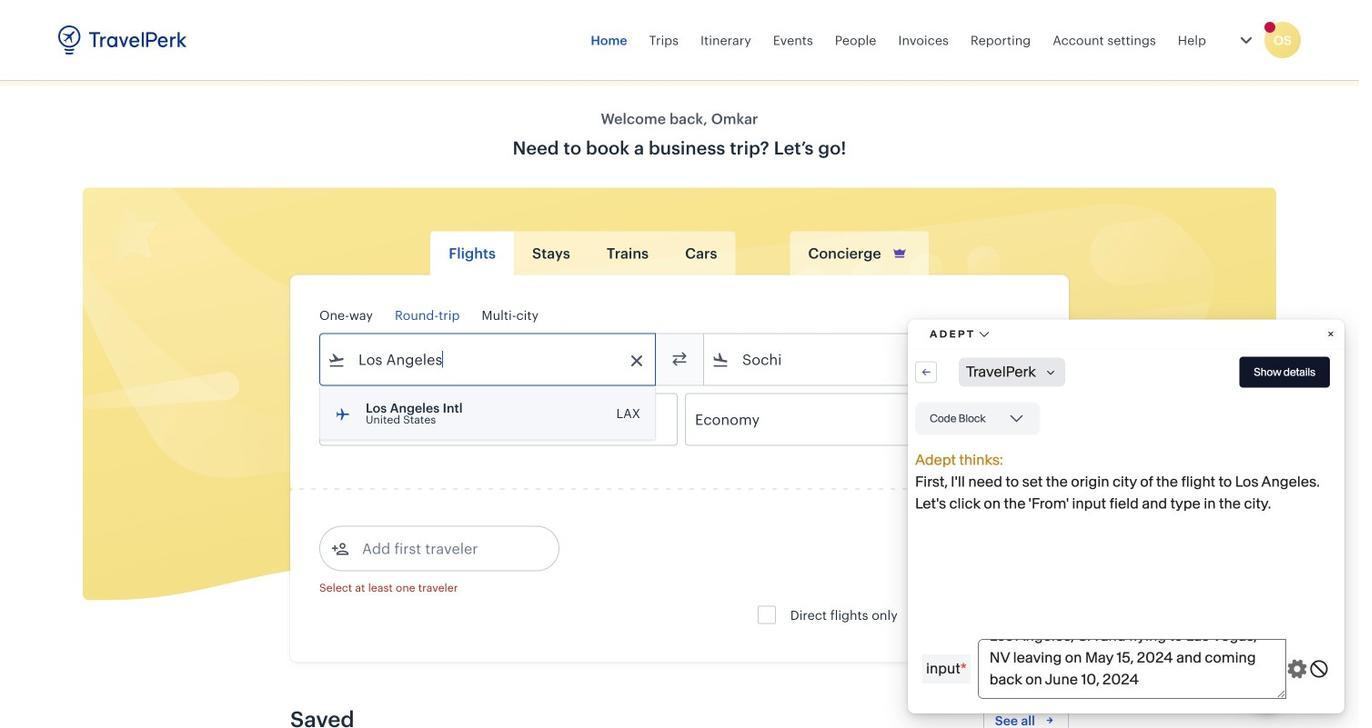 Task type: vqa. For each thing, say whether or not it's contained in the screenshot.
the Add traveler search box
no



Task type: describe. For each thing, give the bounding box(es) containing it.
From search field
[[346, 345, 632, 374]]

Depart text field
[[346, 394, 440, 445]]



Task type: locate. For each thing, give the bounding box(es) containing it.
To search field
[[730, 345, 1016, 374]]

Add first traveler search field
[[349, 535, 539, 564]]

Return text field
[[454, 394, 549, 445]]



